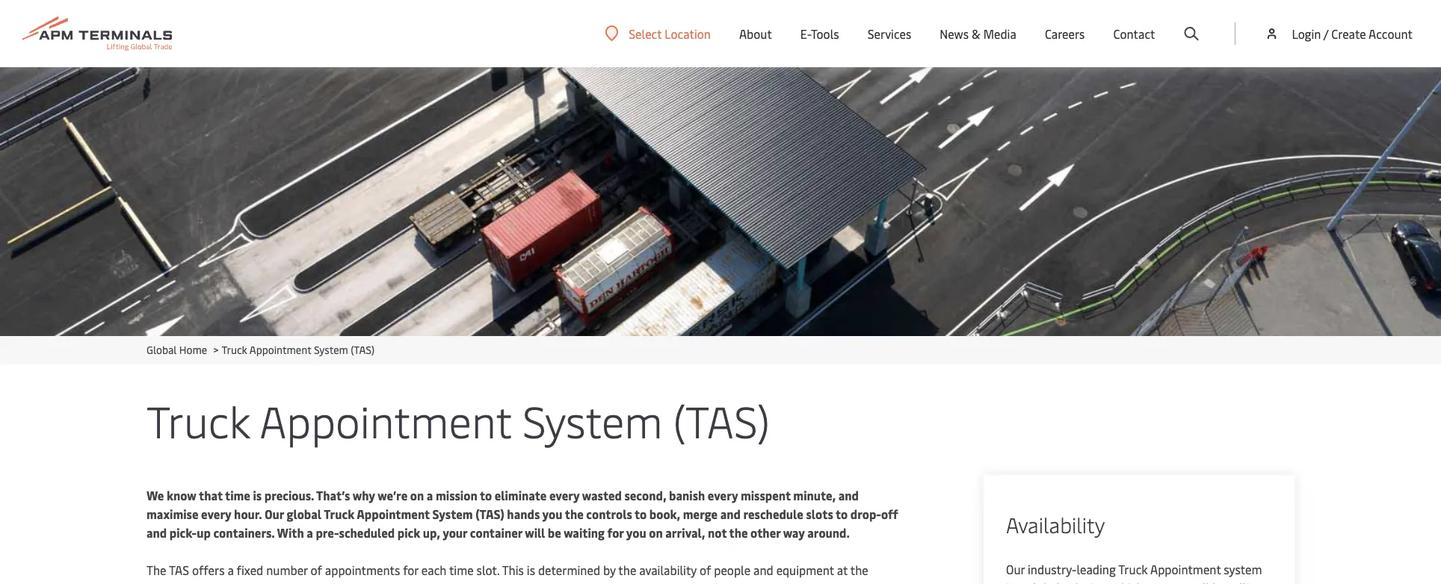 Task type: describe. For each thing, give the bounding box(es) containing it.
and up drop-
[[839, 488, 859, 504]]

1 horizontal spatial every
[[550, 488, 580, 504]]

create
[[1332, 25, 1367, 42]]

2 horizontal spatial you
[[626, 525, 647, 541]]

be inside we know that time is precious. that's why we're on a mission to eliminate every wasted second, banish every misspent minute, and maximise every hour. our global truck appointment system (tas) hands you the controls to book, merge and reschedule slots to drop-off and pick-up containers. with a pre-scheduled pick up, your container will be waiting for you on arrival, not the other way around.
[[548, 525, 561, 541]]

location
[[665, 25, 711, 42]]

availability
[[639, 563, 697, 579]]

0 horizontal spatial the
[[147, 563, 166, 579]]

maximise
[[147, 507, 199, 523]]

way
[[783, 525, 805, 541]]

means
[[1147, 581, 1182, 585]]

the down the by
[[602, 581, 620, 585]]

truck inside we know that time is precious. that's why we're on a mission to eliminate every wasted second, banish every misspent minute, and maximise every hour. our global truck appointment system (tas) hands you the controls to book, merge and reschedule slots to drop-off and pick-up containers. with a pre-scheduled pick up, your container will be waiting for you on arrival, not the other way around.
[[324, 507, 355, 523]]

times
[[722, 581, 752, 585]]

our inside 'our industry-leading truck appointment system is a global solution, which means we'll be rollin'
[[1006, 562, 1025, 578]]

book,
[[650, 507, 681, 523]]

eliminate
[[495, 488, 547, 504]]

solution,
[[1063, 581, 1110, 585]]

that's
[[316, 488, 350, 504]]

services button
[[868, 0, 912, 67]]

careers
[[1045, 26, 1085, 42]]

easily
[[525, 581, 555, 585]]

industry-
[[1028, 562, 1077, 578]]

a left mission
[[427, 488, 433, 504]]

reschedule
[[744, 507, 804, 523]]

truck right '>'
[[222, 343, 247, 357]]

e-tools
[[801, 26, 839, 42]]

system
[[1224, 562, 1263, 578]]

truck appointment system (tas)
[[147, 391, 770, 449]]

1 vertical spatial the
[[320, 581, 340, 585]]

time inside we know that time is precious. that's why we're on a mission to eliminate every wasted second, banish every misspent minute, and maximise every hour. our global truck appointment system (tas) hands you the controls to book, merge and reschedule slots to drop-off and pick-up containers. with a pre-scheduled pick up, your container will be waiting for you on arrival, not the other way around.
[[225, 488, 250, 504]]

the up by
[[851, 563, 869, 579]]

global home link
[[147, 343, 207, 357]]

news & media
[[940, 26, 1017, 42]]

determined
[[538, 563, 600, 579]]

tools
[[811, 26, 839, 42]]

news
[[940, 26, 969, 42]]

banish
[[669, 488, 705, 504]]

you inside the tas offers a fixed number of appointments for each time slot. this is determined by the availability of people and equipment at the terminal and customer demand. the slots are colour coded, so you can easily identify the quieter and busier times at the terminal. by spreadin
[[481, 581, 501, 585]]

not
[[708, 525, 727, 541]]

global
[[147, 343, 177, 357]]

appointment inside 'our industry-leading truck appointment system is a global solution, which means we'll be rollin'
[[1151, 562, 1221, 578]]

e-tools button
[[801, 0, 839, 67]]

customer
[[218, 581, 268, 585]]

appointment inside we know that time is precious. that's why we're on a mission to eliminate every wasted second, banish every misspent minute, and maximise every hour. our global truck appointment system (tas) hands you the controls to book, merge and reschedule slots to drop-off and pick-up containers. with a pre-scheduled pick up, your container will be waiting for you on arrival, not the other way around.
[[357, 507, 430, 523]]

0 vertical spatial on
[[410, 488, 424, 504]]

our industry-leading truck appointment system is a global solution, which means we'll be rollin
[[1006, 562, 1263, 585]]

1 horizontal spatial at
[[837, 563, 848, 579]]

pick
[[398, 525, 420, 541]]

appointments
[[325, 563, 400, 579]]

select location
[[629, 25, 711, 42]]

services
[[868, 26, 912, 42]]

coded,
[[428, 581, 463, 585]]

arrival,
[[666, 525, 705, 541]]

drop-
[[851, 507, 882, 523]]

>
[[213, 343, 219, 357]]

&
[[972, 26, 981, 42]]

mission
[[436, 488, 478, 504]]

up
[[197, 525, 211, 541]]

colour
[[392, 581, 425, 585]]

home
[[179, 343, 207, 357]]

hands
[[507, 507, 540, 523]]

hour.
[[234, 507, 262, 523]]

other
[[751, 525, 781, 541]]

1 horizontal spatial to
[[635, 507, 647, 523]]

number
[[266, 563, 308, 579]]

0 horizontal spatial system
[[314, 343, 348, 357]]

know
[[167, 488, 196, 504]]

about button
[[740, 0, 772, 67]]

by
[[840, 581, 853, 585]]

select
[[629, 25, 662, 42]]

leading
[[1077, 562, 1116, 578]]

and up not
[[721, 507, 741, 523]]

1 vertical spatial system
[[523, 391, 663, 449]]

global home > truck appointment system (tas)
[[147, 343, 375, 357]]

1 of from the left
[[311, 563, 322, 579]]

we
[[147, 488, 164, 504]]

waiting
[[564, 525, 605, 541]]

login / create account
[[1292, 25, 1413, 42]]

merge
[[683, 507, 718, 523]]

we're
[[378, 488, 408, 504]]

about
[[740, 26, 772, 42]]

1 vertical spatial (tas)
[[674, 391, 770, 449]]

slot.
[[477, 563, 500, 579]]

we'll
[[1185, 581, 1210, 585]]

pick-
[[170, 525, 197, 541]]

for inside the tas offers a fixed number of appointments for each time slot. this is determined by the availability of people and equipment at the terminal and customer demand. the slots are colour coded, so you can easily identify the quieter and busier times at the terminal. by spreadin
[[403, 563, 419, 579]]

truck down home in the left bottom of the page
[[147, 391, 250, 449]]

the right the by
[[619, 563, 637, 579]]

so
[[466, 581, 478, 585]]

careers button
[[1045, 0, 1085, 67]]

account
[[1369, 25, 1413, 42]]

containers.
[[213, 525, 275, 541]]



Task type: locate. For each thing, give the bounding box(es) containing it.
off
[[882, 507, 899, 523]]

1 horizontal spatial be
[[1213, 581, 1226, 585]]

e-
[[801, 26, 811, 42]]

at right the times
[[755, 581, 765, 585]]

0 horizontal spatial on
[[410, 488, 424, 504]]

for inside we know that time is precious. that's why we're on a mission to eliminate every wasted second, banish every misspent minute, and maximise every hour. our global truck appointment system (tas) hands you the controls to book, merge and reschedule slots to drop-off and pick-up containers. with a pre-scheduled pick up, your container will be waiting for you on arrival, not the other way around.
[[608, 525, 624, 541]]

a inside the tas offers a fixed number of appointments for each time slot. this is determined by the availability of people and equipment at the terminal and customer demand. the slots are colour coded, so you can easily identify the quieter and busier times at the terminal. by spreadin
[[228, 563, 234, 579]]

is inside we know that time is precious. that's why we're on a mission to eliminate every wasted second, banish every misspent minute, and maximise every hour. our global truck appointment system (tas) hands you the controls to book, merge and reschedule slots to drop-off and pick-up containers. with a pre-scheduled pick up, your container will be waiting for you on arrival, not the other way around.
[[253, 488, 262, 504]]

which
[[1113, 581, 1144, 585]]

be right 'will'
[[548, 525, 561, 541]]

for down controls
[[608, 525, 624, 541]]

news & media button
[[940, 0, 1017, 67]]

login
[[1292, 25, 1322, 42]]

every left wasted
[[550, 488, 580, 504]]

to down second,
[[635, 507, 647, 523]]

truck
[[222, 343, 247, 357], [147, 391, 250, 449], [324, 507, 355, 523], [1119, 562, 1148, 578]]

1 horizontal spatial is
[[527, 563, 535, 579]]

identify
[[558, 581, 599, 585]]

a left the solution,
[[1018, 581, 1024, 585]]

0 vertical spatial our
[[265, 507, 284, 523]]

2 vertical spatial you
[[481, 581, 501, 585]]

is inside the tas offers a fixed number of appointments for each time slot. this is determined by the availability of people and equipment at the terminal and customer demand. the slots are colour coded, so you can easily identify the quieter and busier times at the terminal. by spreadin
[[527, 563, 535, 579]]

up,
[[423, 525, 440, 541]]

by
[[603, 563, 616, 579]]

container
[[470, 525, 523, 541]]

0 vertical spatial slots
[[806, 507, 834, 523]]

2 horizontal spatial to
[[836, 507, 848, 523]]

(tas) inside we know that time is precious. that's why we're on a mission to eliminate every wasted second, banish every misspent minute, and maximise every hour. our global truck appointment system (tas) hands you the controls to book, merge and reschedule slots to drop-off and pick-up containers. with a pre-scheduled pick up, your container will be waiting for you on arrival, not the other way around.
[[476, 507, 505, 523]]

is up easily
[[527, 563, 535, 579]]

offers
[[192, 563, 225, 579]]

a inside 'our industry-leading truck appointment system is a global solution, which means we'll be rollin'
[[1018, 581, 1024, 585]]

1 horizontal spatial slots
[[806, 507, 834, 523]]

for
[[608, 525, 624, 541], [403, 563, 419, 579]]

1 vertical spatial is
[[527, 563, 535, 579]]

terminal
[[147, 581, 192, 585]]

0 vertical spatial for
[[608, 525, 624, 541]]

1 horizontal spatial for
[[608, 525, 624, 541]]

2 horizontal spatial every
[[708, 488, 738, 504]]

0 vertical spatial you
[[543, 507, 563, 523]]

people
[[714, 563, 751, 579]]

2 of from the left
[[700, 563, 711, 579]]

0 horizontal spatial be
[[548, 525, 561, 541]]

can
[[504, 581, 522, 585]]

2 vertical spatial is
[[1006, 581, 1015, 585]]

at up by
[[837, 563, 848, 579]]

1 vertical spatial for
[[403, 563, 419, 579]]

you down controls
[[626, 525, 647, 541]]

1 horizontal spatial system
[[433, 507, 473, 523]]

the up waiting
[[565, 507, 584, 523]]

will
[[525, 525, 545, 541]]

with
[[277, 525, 304, 541]]

be
[[548, 525, 561, 541], [1213, 581, 1226, 585]]

we know that time is precious. that's why we're on a mission to eliminate every wasted second, banish every misspent minute, and maximise every hour. our global truck appointment system (tas) hands you the controls to book, merge and reschedule slots to drop-off and pick-up containers. with a pre-scheduled pick up, your container will be waiting for you on arrival, not the other way around.
[[147, 488, 899, 541]]

that
[[199, 488, 223, 504]]

on down book,
[[649, 525, 663, 541]]

2 horizontal spatial system
[[523, 391, 663, 449]]

and down availability
[[664, 581, 684, 585]]

0 vertical spatial the
[[147, 563, 166, 579]]

1 vertical spatial at
[[755, 581, 765, 585]]

time up so
[[449, 563, 474, 579]]

1 horizontal spatial you
[[543, 507, 563, 523]]

0 horizontal spatial to
[[480, 488, 492, 504]]

be right the we'll
[[1213, 581, 1226, 585]]

every down that
[[201, 507, 231, 523]]

the right not
[[729, 525, 748, 541]]

be inside 'our industry-leading truck appointment system is a global solution, which means we'll be rollin'
[[1213, 581, 1226, 585]]

our inside we know that time is precious. that's why we're on a mission to eliminate every wasted second, banish every misspent minute, and maximise every hour. our global truck appointment system (tas) hands you the controls to book, merge and reschedule slots to drop-off and pick-up containers. with a pre-scheduled pick up, your container will be waiting for you on arrival, not the other way around.
[[265, 507, 284, 523]]

you down slot. at the bottom of the page
[[481, 581, 501, 585]]

and right 'people'
[[754, 563, 774, 579]]

slots down appointments
[[343, 581, 369, 585]]

0 vertical spatial system
[[314, 343, 348, 357]]

scheduled
[[339, 525, 395, 541]]

quieter
[[623, 581, 661, 585]]

0 horizontal spatial (tas)
[[351, 343, 375, 357]]

/
[[1324, 25, 1329, 42]]

a up customer
[[228, 563, 234, 579]]

2 horizontal spatial is
[[1006, 581, 1015, 585]]

time up hour. on the bottom of the page
[[225, 488, 250, 504]]

contact button
[[1114, 0, 1156, 67]]

system
[[314, 343, 348, 357], [523, 391, 663, 449], [433, 507, 473, 523]]

0 horizontal spatial time
[[225, 488, 250, 504]]

second,
[[625, 488, 667, 504]]

are
[[372, 581, 389, 585]]

2 horizontal spatial (tas)
[[674, 391, 770, 449]]

1 vertical spatial global
[[1027, 581, 1060, 585]]

of up demand.
[[311, 563, 322, 579]]

1 horizontal spatial our
[[1006, 562, 1025, 578]]

1 vertical spatial slots
[[343, 581, 369, 585]]

0 horizontal spatial at
[[755, 581, 765, 585]]

is
[[253, 488, 262, 504], [527, 563, 535, 579], [1006, 581, 1015, 585]]

0 horizontal spatial of
[[311, 563, 322, 579]]

truck down that's
[[324, 507, 355, 523]]

2 vertical spatial (tas)
[[476, 507, 505, 523]]

you up 'will'
[[543, 507, 563, 523]]

is down availability
[[1006, 581, 1015, 585]]

a
[[427, 488, 433, 504], [307, 525, 313, 541], [228, 563, 234, 579], [1018, 581, 1024, 585]]

0 horizontal spatial you
[[481, 581, 501, 585]]

1 horizontal spatial the
[[320, 581, 340, 585]]

misspent
[[741, 488, 791, 504]]

this
[[502, 563, 524, 579]]

0 vertical spatial is
[[253, 488, 262, 504]]

to right mission
[[480, 488, 492, 504]]

truck up the which
[[1119, 562, 1148, 578]]

0 vertical spatial time
[[225, 488, 250, 504]]

1 vertical spatial on
[[649, 525, 663, 541]]

1 horizontal spatial (tas)
[[476, 507, 505, 523]]

global down industry-
[[1027, 581, 1060, 585]]

appointment
[[250, 343, 311, 357], [260, 391, 512, 449], [357, 507, 430, 523], [1151, 562, 1221, 578]]

terminal.
[[789, 581, 837, 585]]

0 vertical spatial (tas)
[[351, 343, 375, 357]]

precious.
[[265, 488, 314, 504]]

system inside we know that time is precious. that's why we're on a mission to eliminate every wasted second, banish every misspent minute, and maximise every hour. our global truck appointment system (tas) hands you the controls to book, merge and reschedule slots to drop-off and pick-up containers. with a pre-scheduled pick up, your container will be waiting for you on arrival, not the other way around.
[[433, 507, 473, 523]]

each
[[422, 563, 447, 579]]

is up hour. on the bottom of the page
[[253, 488, 262, 504]]

global up with
[[287, 507, 322, 523]]

login / create account link
[[1265, 0, 1413, 67]]

wasted
[[582, 488, 622, 504]]

0 vertical spatial global
[[287, 507, 322, 523]]

the
[[147, 563, 166, 579], [320, 581, 340, 585]]

1 horizontal spatial on
[[649, 525, 663, 541]]

demand.
[[271, 581, 317, 585]]

1 horizontal spatial time
[[449, 563, 474, 579]]

0 vertical spatial be
[[548, 525, 561, 541]]

2 vertical spatial system
[[433, 507, 473, 523]]

of up busier
[[700, 563, 711, 579]]

to up around.
[[836, 507, 848, 523]]

global inside we know that time is precious. that's why we're on a mission to eliminate every wasted second, banish every misspent minute, and maximise every hour. our global truck appointment system (tas) hands you the controls to book, merge and reschedule slots to drop-off and pick-up containers. with a pre-scheduled pick up, your container will be waiting for you on arrival, not the other way around.
[[287, 507, 322, 523]]

truck inside 'our industry-leading truck appointment system is a global solution, which means we'll be rollin'
[[1119, 562, 1148, 578]]

busier
[[686, 581, 719, 585]]

a left pre-
[[307, 525, 313, 541]]

the down equipment
[[768, 581, 786, 585]]

global inside 'our industry-leading truck appointment system is a global solution, which means we'll be rollin'
[[1027, 581, 1060, 585]]

our left industry-
[[1006, 562, 1025, 578]]

is inside 'our industry-leading truck appointment system is a global solution, which means we'll be rollin'
[[1006, 581, 1015, 585]]

0 vertical spatial at
[[837, 563, 848, 579]]

time inside the tas offers a fixed number of appointments for each time slot. this is determined by the availability of people and equipment at the terminal and customer demand. the slots are colour coded, so you can easily identify the quieter and busier times at the terminal. by spreadin
[[449, 563, 474, 579]]

0 horizontal spatial is
[[253, 488, 262, 504]]

1 horizontal spatial global
[[1027, 581, 1060, 585]]

1 vertical spatial our
[[1006, 562, 1025, 578]]

every
[[550, 488, 580, 504], [708, 488, 738, 504], [201, 507, 231, 523]]

why
[[353, 488, 375, 504]]

around.
[[808, 525, 850, 541]]

the down appointments
[[320, 581, 340, 585]]

1 vertical spatial be
[[1213, 581, 1226, 585]]

slots inside the tas offers a fixed number of appointments for each time slot. this is determined by the availability of people and equipment at the terminal and customer demand. the slots are colour coded, so you can easily identify the quieter and busier times at the terminal. by spreadin
[[343, 581, 369, 585]]

global
[[287, 507, 322, 523], [1027, 581, 1060, 585]]

controls
[[586, 507, 632, 523]]

slots inside we know that time is precious. that's why we're on a mission to eliminate every wasted second, banish every misspent minute, and maximise every hour. our global truck appointment system (tas) hands you the controls to book, merge and reschedule slots to drop-off and pick-up containers. with a pre-scheduled pick up, your container will be waiting for you on arrival, not the other way around.
[[806, 507, 834, 523]]

contact
[[1114, 26, 1156, 42]]

minute,
[[794, 488, 836, 504]]

1 vertical spatial time
[[449, 563, 474, 579]]

and down maximise
[[147, 525, 167, 541]]

the up "terminal"
[[147, 563, 166, 579]]

the tas offers a fixed number of appointments for each time slot. this is determined by the availability of people and equipment at the terminal and customer demand. the slots are colour coded, so you can easily identify the quieter and busier times at the terminal. by spreadin
[[147, 563, 908, 585]]

every up merge
[[708, 488, 738, 504]]

1 vertical spatial you
[[626, 525, 647, 541]]

availability
[[1006, 510, 1105, 539]]

fixed
[[237, 563, 263, 579]]

on
[[410, 488, 424, 504], [649, 525, 663, 541]]

(tas)
[[351, 343, 375, 357], [674, 391, 770, 449], [476, 507, 505, 523]]

select location button
[[605, 25, 711, 42]]

0 horizontal spatial every
[[201, 507, 231, 523]]

tuck appointment system image
[[0, 67, 1442, 336]]

pre-
[[316, 525, 339, 541]]

0 horizontal spatial global
[[287, 507, 322, 523]]

and down offers
[[195, 581, 215, 585]]

1 horizontal spatial of
[[700, 563, 711, 579]]

on right the we're
[[410, 488, 424, 504]]

0 horizontal spatial our
[[265, 507, 284, 523]]

for up colour
[[403, 563, 419, 579]]

equipment
[[777, 563, 834, 579]]

0 horizontal spatial slots
[[343, 581, 369, 585]]

0 horizontal spatial for
[[403, 563, 419, 579]]

slots down minute,
[[806, 507, 834, 523]]

our down "precious."
[[265, 507, 284, 523]]



Task type: vqa. For each thing, say whether or not it's contained in the screenshot.
Moin link
no



